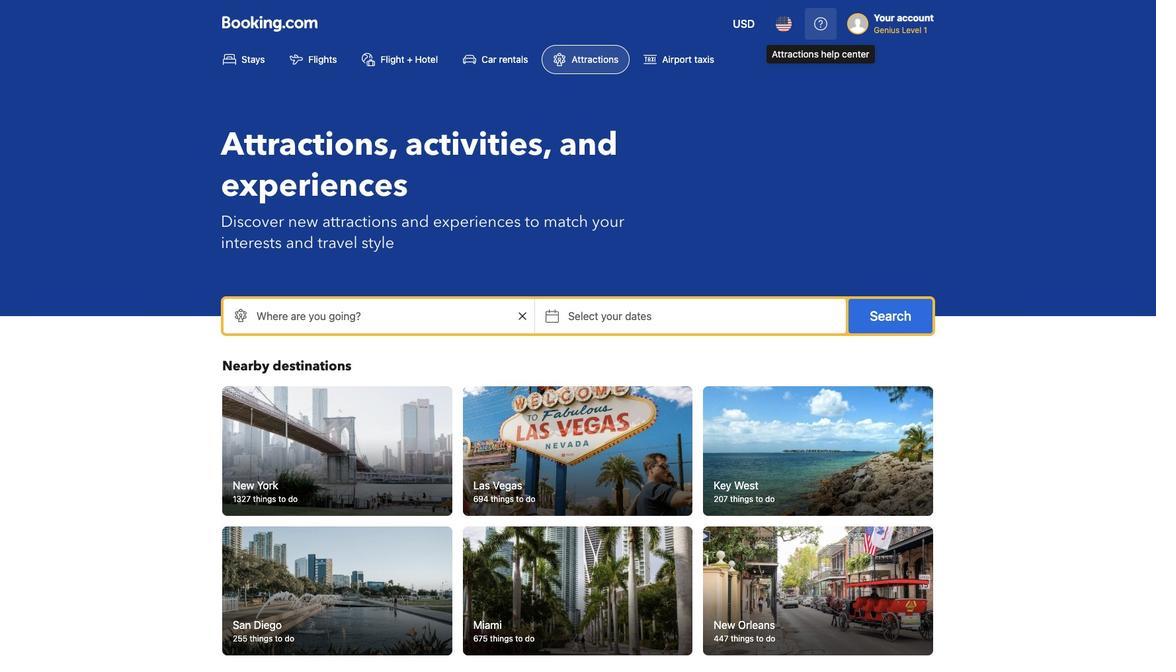 Task type: vqa. For each thing, say whether or not it's contained in the screenshot.
What is there to do at Pod Times Square? dropdown button
no



Task type: locate. For each thing, give the bounding box(es) containing it.
your account genius level 1
[[874, 12, 934, 35]]

things down orleans
[[731, 634, 754, 644]]

to down 'vegas'
[[516, 494, 524, 504]]

2 horizontal spatial and
[[559, 123, 618, 167]]

Where are you going? search field
[[224, 299, 534, 333]]

airport taxis
[[662, 54, 714, 65]]

do for san diego
[[285, 634, 294, 644]]

do right 255
[[285, 634, 294, 644]]

san diego image
[[222, 526, 452, 656]]

things down diego
[[250, 634, 273, 644]]

things inside 'new york 1327 things to do'
[[253, 494, 276, 504]]

travel
[[318, 232, 357, 254]]

flight + hotel
[[381, 54, 438, 65]]

car rentals link
[[452, 45, 539, 74]]

taxis
[[694, 54, 714, 65]]

new for new york
[[233, 479, 254, 491]]

flights link
[[279, 45, 348, 74]]

dates
[[625, 310, 652, 322]]

your left the "dates"
[[601, 310, 622, 322]]

do inside 'new york 1327 things to do'
[[288, 494, 298, 504]]

to inside new orleans 447 things to do
[[756, 634, 764, 644]]

things for san diego
[[250, 634, 273, 644]]

do inside las vegas 694 things to do
[[526, 494, 535, 504]]

to left match
[[525, 211, 540, 233]]

your right match
[[592, 211, 624, 233]]

to right 1327
[[278, 494, 286, 504]]

do for new orleans
[[766, 634, 775, 644]]

vegas
[[493, 479, 522, 491]]

to right 675
[[515, 634, 523, 644]]

to down west
[[756, 494, 763, 504]]

to down diego
[[275, 634, 283, 644]]

do inside 'san diego 255 things to do'
[[285, 634, 294, 644]]

do inside new orleans 447 things to do
[[766, 634, 775, 644]]

search
[[870, 308, 911, 323]]

new york image
[[222, 386, 452, 516]]

and
[[559, 123, 618, 167], [401, 211, 429, 233], [286, 232, 314, 254]]

booking.com image
[[222, 16, 317, 32]]

0 horizontal spatial and
[[286, 232, 314, 254]]

things inside 'san diego 255 things to do'
[[250, 634, 273, 644]]

miami
[[473, 619, 502, 631]]

255
[[233, 634, 247, 644]]

to down orleans
[[756, 634, 764, 644]]

do for new york
[[288, 494, 298, 504]]

to for new orleans
[[756, 634, 764, 644]]

account
[[897, 12, 934, 23]]

things down west
[[730, 494, 753, 504]]

do for las vegas
[[526, 494, 535, 504]]

0 vertical spatial new
[[233, 479, 254, 491]]

your
[[874, 12, 895, 23]]

attractions,
[[221, 123, 397, 167]]

0 vertical spatial your
[[592, 211, 624, 233]]

interests
[[221, 232, 282, 254]]

york
[[257, 479, 278, 491]]

stays
[[241, 54, 265, 65]]

attractions
[[322, 211, 397, 233]]

rentals
[[499, 54, 528, 65]]

attractions, activities, and experiences discover new attractions and experiences to match your interests and travel style
[[221, 123, 624, 254]]

new
[[233, 479, 254, 491], [714, 619, 735, 631]]

center
[[842, 48, 869, 60]]

do for key west
[[765, 494, 775, 504]]

new inside 'new york 1327 things to do'
[[233, 479, 254, 491]]

to inside "key west 207 things to do"
[[756, 494, 763, 504]]

do inside "key west 207 things to do"
[[765, 494, 775, 504]]

447
[[714, 634, 729, 644]]

to inside 'new york 1327 things to do'
[[278, 494, 286, 504]]

activities,
[[405, 123, 551, 167]]

to inside las vegas 694 things to do
[[516, 494, 524, 504]]

select
[[568, 310, 598, 322]]

0 horizontal spatial attractions
[[572, 54, 619, 65]]

0 horizontal spatial new
[[233, 479, 254, 491]]

key west 207 things to do
[[714, 479, 775, 504]]

do
[[288, 494, 298, 504], [526, 494, 535, 504], [765, 494, 775, 504], [285, 634, 294, 644], [525, 634, 535, 644], [766, 634, 775, 644]]

do inside miami 675 things to do
[[525, 634, 535, 644]]

to inside attractions, activities, and experiences discover new attractions and experiences to match your interests and travel style
[[525, 211, 540, 233]]

do right 207
[[765, 494, 775, 504]]

las
[[473, 479, 490, 491]]

your
[[592, 211, 624, 233], [601, 310, 622, 322]]

flight
[[381, 54, 404, 65]]

new up 1327
[[233, 479, 254, 491]]

things inside las vegas 694 things to do
[[491, 494, 514, 504]]

do right 694 on the left of page
[[526, 494, 535, 504]]

new inside new orleans 447 things to do
[[714, 619, 735, 631]]

car rentals
[[482, 54, 528, 65]]

san
[[233, 619, 251, 631]]

things down 'vegas'
[[491, 494, 514, 504]]

to for las vegas
[[516, 494, 524, 504]]

search button
[[849, 299, 933, 333]]

things down miami
[[490, 634, 513, 644]]

attractions
[[772, 48, 819, 60], [572, 54, 619, 65]]

do right 1327
[[288, 494, 298, 504]]

0 horizontal spatial experiences
[[221, 164, 408, 208]]

experiences
[[221, 164, 408, 208], [433, 211, 521, 233]]

to
[[525, 211, 540, 233], [278, 494, 286, 504], [516, 494, 524, 504], [756, 494, 763, 504], [275, 634, 283, 644], [515, 634, 523, 644], [756, 634, 764, 644]]

0 vertical spatial experiences
[[221, 164, 408, 208]]

1 vertical spatial new
[[714, 619, 735, 631]]

1 vertical spatial experiences
[[433, 211, 521, 233]]

new up 447
[[714, 619, 735, 631]]

do down orleans
[[766, 634, 775, 644]]

do right 675
[[525, 634, 535, 644]]

discover
[[221, 211, 284, 233]]

hotel
[[415, 54, 438, 65]]

things
[[253, 494, 276, 504], [491, 494, 514, 504], [730, 494, 753, 504], [250, 634, 273, 644], [490, 634, 513, 644], [731, 634, 754, 644]]

1 horizontal spatial new
[[714, 619, 735, 631]]

things inside "key west 207 things to do"
[[730, 494, 753, 504]]

new york 1327 things to do
[[233, 479, 298, 504]]

flight + hotel link
[[351, 45, 449, 74]]

key west image
[[703, 386, 933, 516]]

airport
[[662, 54, 692, 65]]

level
[[902, 25, 921, 35]]

things inside new orleans 447 things to do
[[731, 634, 754, 644]]

1 horizontal spatial attractions
[[772, 48, 819, 60]]

attractions for attractions help center
[[772, 48, 819, 60]]

to inside 'san diego 255 things to do'
[[275, 634, 283, 644]]

things down york
[[253, 494, 276, 504]]

flights
[[308, 54, 337, 65]]



Task type: describe. For each thing, give the bounding box(es) containing it.
car
[[482, 54, 497, 65]]

207
[[714, 494, 728, 504]]

attractions link
[[542, 45, 630, 74]]

select your dates
[[568, 310, 652, 322]]

your account menu your account genius level 1 element
[[847, 6, 939, 36]]

west
[[734, 479, 758, 491]]

things for new orleans
[[731, 634, 754, 644]]

san diego 255 things to do
[[233, 619, 294, 644]]

1 horizontal spatial and
[[401, 211, 429, 233]]

694
[[473, 494, 489, 504]]

genius
[[874, 25, 900, 35]]

match
[[544, 211, 588, 233]]

nearby
[[222, 357, 269, 375]]

1 vertical spatial your
[[601, 310, 622, 322]]

1327
[[233, 494, 251, 504]]

+
[[407, 54, 413, 65]]

things for key west
[[730, 494, 753, 504]]

675
[[473, 634, 488, 644]]

to inside miami 675 things to do
[[515, 634, 523, 644]]

things for new york
[[253, 494, 276, 504]]

to for san diego
[[275, 634, 283, 644]]

things inside miami 675 things to do
[[490, 634, 513, 644]]

attractions help center
[[772, 48, 869, 60]]

help
[[821, 48, 840, 60]]

new for new orleans
[[714, 619, 735, 631]]

your inside attractions, activities, and experiences discover new attractions and experiences to match your interests and travel style
[[592, 211, 624, 233]]

new orleans 447 things to do
[[714, 619, 775, 644]]

style
[[361, 232, 394, 254]]

1
[[924, 25, 927, 35]]

to for key west
[[756, 494, 763, 504]]

diego
[[254, 619, 282, 631]]

new orleans image
[[703, 526, 933, 656]]

las vegas image
[[463, 386, 693, 516]]

las vegas 694 things to do
[[473, 479, 535, 504]]

destinations
[[273, 357, 352, 375]]

orleans
[[738, 619, 775, 631]]

to for new york
[[278, 494, 286, 504]]

key
[[714, 479, 731, 491]]

stays link
[[212, 45, 276, 74]]

attractions for attractions
[[572, 54, 619, 65]]

new
[[288, 211, 318, 233]]

things for las vegas
[[491, 494, 514, 504]]

airport taxis link
[[633, 45, 726, 74]]

miami image
[[463, 526, 693, 656]]

1 horizontal spatial experiences
[[433, 211, 521, 233]]

usd button
[[725, 8, 763, 40]]

nearby destinations
[[222, 357, 352, 375]]

usd
[[733, 18, 755, 30]]

miami 675 things to do
[[473, 619, 535, 644]]



